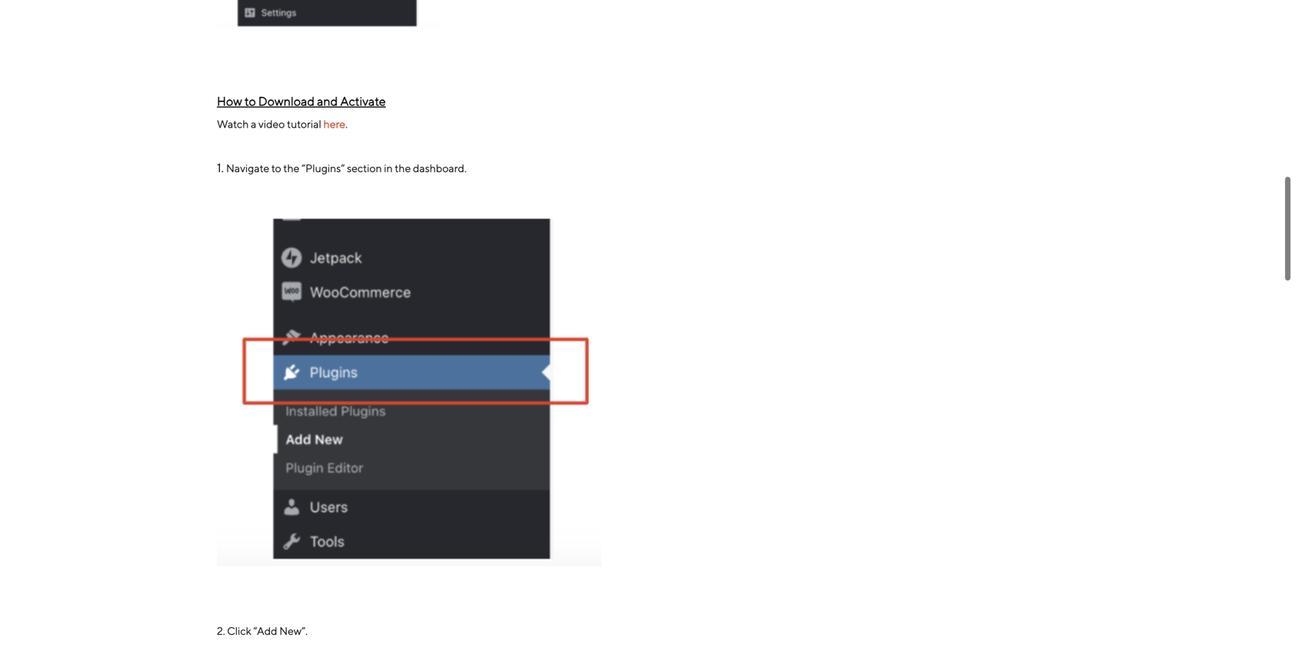 Task type: vqa. For each thing, say whether or not it's contained in the screenshot.
DoorDash Gift Cards Terms and Conditions
no



Task type: describe. For each thing, give the bounding box(es) containing it.
here link
[[324, 118, 346, 130]]

how to download and activate
[[217, 94, 386, 109]]

and
[[317, 94, 338, 109]]

download
[[258, 94, 315, 109]]

to
[[245, 94, 256, 109]]

here
[[324, 118, 346, 130]]

.
[[346, 118, 348, 130]]

how
[[217, 94, 242, 109]]

1 user-added image image from the top
[[217, 0, 443, 37]]

a
[[251, 118, 257, 130]]

watch a video tutorial here .
[[217, 118, 348, 130]]



Task type: locate. For each thing, give the bounding box(es) containing it.
1 vertical spatial user-added image image
[[217, 201, 602, 567]]

0 vertical spatial user-added image image
[[217, 0, 443, 37]]

tutorial
[[287, 118, 322, 130]]

watch
[[217, 118, 249, 130]]

video
[[259, 118, 285, 130]]

2 user-added image image from the top
[[217, 201, 602, 567]]

user-added image image
[[217, 0, 443, 37], [217, 201, 602, 567]]

activate
[[340, 94, 386, 109]]



